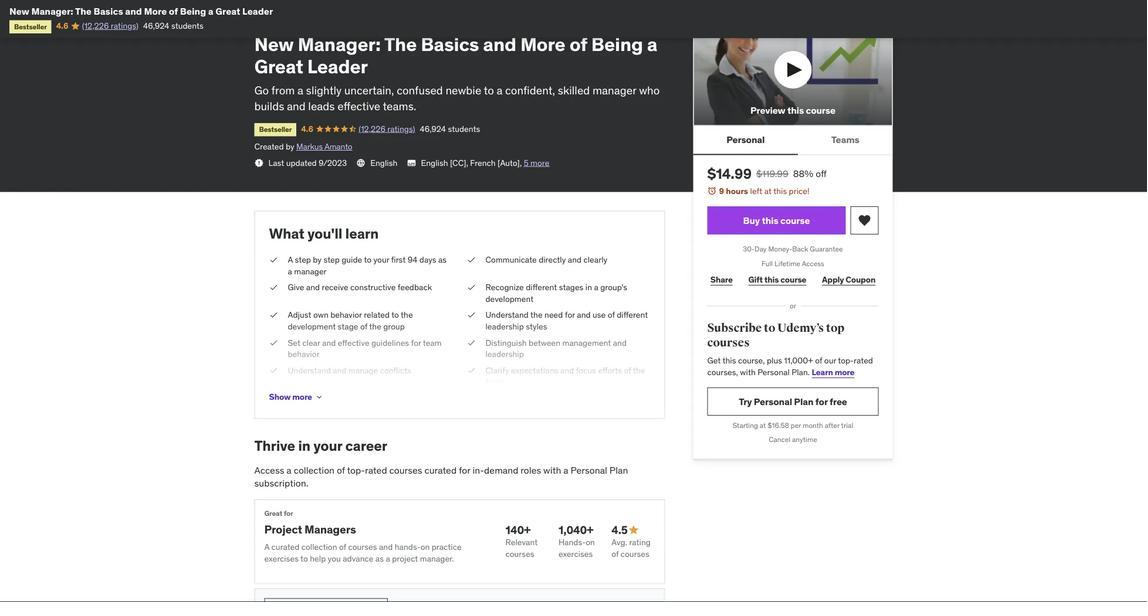 Task type: locate. For each thing, give the bounding box(es) containing it.
course
[[806, 104, 836, 116], [781, 214, 810, 226], [781, 275, 807, 285]]

exercises down project
[[264, 554, 299, 564]]

preview this course
[[751, 104, 836, 116]]

a inside a step by step guide to your first 94 days as a manager
[[288, 266, 292, 277]]

access inside 30-day money-back guarantee full lifetime access
[[802, 259, 825, 268]]

team inside clarify expectations and focus efforts of the team
[[486, 377, 504, 387]]

0 vertical spatial understand
[[486, 310, 529, 321]]

as right days
[[438, 255, 447, 265]]

ratings)
[[111, 20, 138, 31], [388, 124, 415, 134]]

more for new manager: the basics and more of being a great leader
[[144, 5, 167, 17]]

for up project
[[284, 509, 293, 518]]

personal inside access a collection of top-rated courses curated for in-demand roles with a personal plan subscription.
[[571, 465, 607, 477]]

top- right our
[[838, 356, 854, 366]]

this right gift
[[765, 275, 779, 285]]

to inside great for project managers a curated collection of courses and hands-on practice exercises to help you advance as a project manager.
[[301, 554, 308, 564]]

in right stages
[[586, 282, 592, 293]]

plan inside access a collection of top-rated courses curated for in-demand roles with a personal plan subscription.
[[610, 465, 628, 477]]

exercises down 'hands-'
[[559, 549, 593, 560]]

understand down clear
[[288, 365, 331, 376]]

0 vertical spatial course
[[806, 104, 836, 116]]

1 vertical spatial team
[[486, 377, 504, 387]]

1 vertical spatial bestseller
[[259, 125, 292, 134]]

english [cc], french [auto] , 5 more
[[421, 158, 550, 168]]

new
[[9, 5, 29, 17], [254, 32, 294, 56]]

development
[[486, 294, 534, 304], [288, 322, 336, 332]]

0 vertical spatial at
[[765, 186, 772, 197]]

understand
[[486, 310, 529, 321], [288, 365, 331, 376]]

step left guide
[[324, 255, 340, 265]]

course for buy this course
[[781, 214, 810, 226]]

xsmall image left communicate
[[467, 254, 476, 266]]

basics inside new manager: the basics and more of being a great leader go from a slightly uncertain, confused newbie to a confident, skilled manager who builds and leads effective teams.
[[421, 32, 479, 56]]

different right use
[[617, 310, 648, 321]]

effective down uncertain,
[[338, 99, 380, 113]]

(12,226 ratings) down new manager: the basics and more of being a great leader
[[82, 20, 138, 31]]

for left "in-"
[[459, 465, 470, 477]]

team right guidelines
[[423, 338, 442, 348]]

top- inside 'get this course, plus 11,000+ of our top-rated courses, with personal plan.'
[[838, 356, 854, 366]]

personal up $16.58
[[754, 396, 792, 408]]

behavior down clear
[[288, 349, 320, 360]]

rated inside access a collection of top-rated courses curated for in-demand roles with a personal plan subscription.
[[365, 465, 387, 477]]

curated left "in-"
[[425, 465, 457, 477]]

subscription.
[[254, 478, 308, 490]]

to right newbie
[[484, 83, 494, 97]]

1 horizontal spatial more
[[521, 32, 566, 56]]

1 vertical spatial rated
[[365, 465, 387, 477]]

your left first
[[374, 255, 389, 265]]

on down 1,040+
[[586, 538, 595, 548]]

created
[[254, 141, 284, 152]]

1 horizontal spatial step
[[324, 255, 340, 265]]

1 horizontal spatial curated
[[425, 465, 457, 477]]

1 horizontal spatial with
[[740, 367, 756, 378]]

0 horizontal spatial exercises
[[264, 554, 299, 564]]

stage
[[338, 322, 358, 332]]

0 horizontal spatial new
[[9, 5, 29, 17]]

gift this course
[[749, 275, 807, 285]]

1 horizontal spatial development
[[486, 294, 534, 304]]

personal inside 'get this course, plus 11,000+ of our top-rated courses, with personal plan.'
[[758, 367, 790, 378]]

this right buy at the right top of page
[[762, 214, 779, 226]]

to left help
[[301, 554, 308, 564]]

1 vertical spatial top-
[[347, 465, 365, 477]]

2 vertical spatial great
[[264, 509, 282, 518]]

xsmall image for give
[[269, 282, 278, 294]]

0 horizontal spatial as
[[376, 554, 384, 564]]

course down lifetime
[[781, 275, 807, 285]]

access a collection of top-rated courses curated for in-demand roles with a personal plan subscription.
[[254, 465, 628, 490]]

as right advance
[[376, 554, 384, 564]]

0 vertical spatial manager
[[593, 83, 637, 97]]

course up back at the top right of the page
[[781, 214, 810, 226]]

leader for new manager: the basics and more of being a great leader
[[242, 5, 273, 17]]

0 horizontal spatial the
[[75, 5, 92, 17]]

xsmall image left recognize
[[467, 282, 476, 294]]

the for new manager: the basics and more of being a great leader
[[75, 5, 92, 17]]

share button
[[707, 269, 736, 292]]

1 vertical spatial leadership
[[486, 349, 524, 360]]

0 vertical spatial more
[[144, 5, 167, 17]]

collection down thrive in your career
[[294, 465, 335, 477]]

as inside a step by step guide to your first 94 days as a manager
[[438, 255, 447, 265]]

the for new manager: the basics and more of being a great leader go from a slightly uncertain, confused newbie to a confident, skilled manager who builds and leads effective teams.
[[384, 32, 417, 56]]

a inside great for project managers a curated collection of courses and hands-on practice exercises to help you advance as a project manager.
[[386, 554, 390, 564]]

1 vertical spatial understand
[[288, 365, 331, 376]]

1 horizontal spatial being
[[591, 32, 643, 56]]

days
[[420, 255, 436, 265]]

recognize different stages in a group's development
[[486, 282, 627, 304]]

leadership
[[486, 322, 524, 332], [486, 349, 524, 360]]

$119.99
[[756, 168, 789, 180]]

1 vertical spatial plan
[[610, 465, 628, 477]]

1 vertical spatial new
[[254, 32, 294, 56]]

step up give on the top left
[[295, 255, 311, 265]]

0 vertical spatial rated
[[854, 356, 873, 366]]

0 vertical spatial more
[[531, 158, 550, 168]]

0 vertical spatial as
[[438, 255, 447, 265]]

0 vertical spatial students
[[171, 20, 204, 31]]

1 horizontal spatial rated
[[854, 356, 873, 366]]

top- inside access a collection of top-rated courses curated for in-demand roles with a personal plan subscription.
[[347, 465, 365, 477]]

0 horizontal spatial access
[[254, 465, 284, 477]]

effective down stage
[[338, 338, 369, 348]]

1 leadership from the top
[[486, 322, 524, 332]]

leadership up distinguish
[[486, 322, 524, 332]]

course,
[[738, 356, 765, 366]]

(12,226 down new manager: the basics and more of being a great leader
[[82, 20, 109, 31]]

development down own
[[288, 322, 336, 332]]

1 english from the left
[[370, 158, 398, 168]]

confused
[[397, 83, 443, 97]]

apply coupon
[[822, 275, 876, 285]]

46,924 down new manager: the basics and more of being a great leader
[[143, 20, 169, 31]]

to inside new manager: the basics and more of being a great leader go from a slightly uncertain, confused newbie to a confident, skilled manager who builds and leads effective teams.
[[484, 83, 494, 97]]

1 vertical spatial a
[[264, 542, 269, 553]]

46,924
[[143, 20, 169, 31], [420, 124, 446, 134]]

tab list containing personal
[[693, 126, 893, 155]]

of inside adjust own behavior related to the development stage of the group
[[360, 322, 367, 332]]

xsmall image up show
[[269, 365, 278, 377]]

rating
[[629, 538, 651, 548]]

more inside button
[[292, 392, 312, 403]]

more right 5
[[531, 158, 550, 168]]

last
[[268, 158, 284, 168]]

a
[[288, 255, 293, 265], [264, 542, 269, 553]]

1 vertical spatial leader
[[307, 55, 368, 78]]

show more button
[[269, 386, 324, 409]]

team
[[423, 338, 442, 348], [486, 377, 504, 387]]

2 english from the left
[[421, 158, 448, 168]]

1 horizontal spatial manager:
[[298, 32, 381, 56]]

0 vertical spatial access
[[802, 259, 825, 268]]

1 horizontal spatial different
[[617, 310, 648, 321]]

0 horizontal spatial top-
[[347, 465, 365, 477]]

0 vertical spatial plan
[[794, 396, 814, 408]]

rated inside 'get this course, plus 11,000+ of our top-rated courses, with personal plan.'
[[854, 356, 873, 366]]

0 vertical spatial top-
[[838, 356, 854, 366]]

46,924 students down newbie
[[420, 124, 480, 134]]

english
[[370, 158, 398, 168], [421, 158, 448, 168]]

and inside clarify expectations and focus efforts of the team
[[560, 365, 574, 376]]

development inside adjust own behavior related to the development stage of the group
[[288, 322, 336, 332]]

new for new manager: the basics and more of being a great leader
[[9, 5, 29, 17]]

you'll
[[307, 225, 342, 243]]

course up teams
[[806, 104, 836, 116]]

with down course,
[[740, 367, 756, 378]]

xsmall image for clarify
[[467, 365, 476, 377]]

english for english
[[370, 158, 398, 168]]

0 vertical spatial a
[[288, 255, 293, 265]]

xsmall image
[[467, 254, 476, 266], [467, 282, 476, 294], [269, 310, 278, 321], [269, 365, 278, 377]]

(12,226 ratings) down teams.
[[359, 124, 415, 134]]

1 vertical spatial the
[[384, 32, 417, 56]]

uncertain,
[[344, 83, 394, 97]]

as
[[438, 255, 447, 265], [376, 554, 384, 564]]

alarm image
[[707, 186, 717, 196]]

small image
[[628, 525, 640, 536]]

career
[[345, 437, 387, 455]]

show
[[269, 392, 291, 403]]

this for get
[[723, 356, 736, 366]]

1 vertical spatial (12,226
[[359, 124, 386, 134]]

0 horizontal spatial in
[[298, 437, 310, 455]]

courses inside 140+ relevant courses
[[506, 549, 534, 560]]

1 vertical spatial basics
[[421, 32, 479, 56]]

leader inside new manager: the basics and more of being a great leader go from a slightly uncertain, confused newbie to a confident, skilled manager who builds and leads effective teams.
[[307, 55, 368, 78]]

and
[[125, 5, 142, 17], [483, 32, 516, 56], [287, 99, 306, 113], [568, 255, 582, 265], [306, 282, 320, 293], [577, 310, 591, 321], [322, 338, 336, 348], [613, 338, 627, 348], [333, 365, 347, 376], [560, 365, 574, 376], [379, 542, 393, 553]]

thrive in your career element
[[254, 437, 665, 603]]

left
[[750, 186, 763, 197]]

subscribe
[[707, 321, 762, 335]]

manager left who
[[593, 83, 637, 97]]

leadership down distinguish
[[486, 349, 524, 360]]

this
[[788, 104, 804, 116], [774, 186, 787, 197], [762, 214, 779, 226], [765, 275, 779, 285], [723, 356, 736, 366]]

on
[[586, 538, 595, 548], [421, 542, 430, 553]]

more right show
[[292, 392, 312, 403]]

0 vertical spatial bestseller
[[14, 22, 47, 31]]

46,924 down confused at the left top
[[420, 124, 446, 134]]

more inside new manager: the basics and more of being a great leader go from a slightly uncertain, confused newbie to a confident, skilled manager who builds and leads effective teams.
[[521, 32, 566, 56]]

this for buy
[[762, 214, 779, 226]]

1 horizontal spatial team
[[486, 377, 504, 387]]

english right course language icon
[[370, 158, 398, 168]]

in inside recognize different stages in a group's development
[[586, 282, 592, 293]]

trial
[[841, 421, 853, 430]]

this inside 'get this course, plus 11,000+ of our top-rated courses, with personal plan.'
[[723, 356, 736, 366]]

1 horizontal spatial students
[[448, 124, 480, 134]]

or
[[790, 302, 796, 311]]

of inside clarify expectations and focus efforts of the team
[[624, 365, 631, 376]]

with inside access a collection of top-rated courses curated for in-demand roles with a personal plan subscription.
[[544, 465, 561, 477]]

more for show more
[[292, 392, 312, 403]]

great inside great for project managers a curated collection of courses and hands-on practice exercises to help you advance as a project manager.
[[264, 509, 282, 518]]

0 horizontal spatial by
[[286, 141, 294, 152]]

clarify expectations and focus efforts of the team
[[486, 365, 645, 387]]

and inside distinguish between management and leadership
[[613, 338, 627, 348]]

leads
[[308, 99, 335, 113]]

distinguish between management and leadership
[[486, 338, 627, 360]]

being
[[180, 5, 206, 17], [591, 32, 643, 56]]

what
[[269, 225, 304, 243]]

great for new manager: the basics and more of being a great leader go from a slightly uncertain, confused newbie to a confident, skilled manager who builds and leads effective teams.
[[254, 55, 303, 78]]

0 vertical spatial basics
[[94, 5, 123, 17]]

updated
[[286, 158, 317, 168]]

students down new manager: the basics and more of being a great leader
[[171, 20, 204, 31]]

xsmall image for a
[[269, 254, 278, 266]]

1 vertical spatial 46,924 students
[[420, 124, 480, 134]]

by down what you'll learn
[[313, 255, 322, 265]]

basics for new manager: the basics and more of being a great leader
[[94, 5, 123, 17]]

0 horizontal spatial rated
[[365, 465, 387, 477]]

at right left
[[765, 186, 772, 197]]

need
[[545, 310, 563, 321]]

1 horizontal spatial top-
[[838, 356, 854, 366]]

0 horizontal spatial with
[[544, 465, 561, 477]]

at left $16.58
[[760, 421, 766, 430]]

0 horizontal spatial (12,226 ratings)
[[82, 20, 138, 31]]

1 vertical spatial collection
[[302, 542, 337, 553]]

to inside a step by step guide to your first 94 days as a manager
[[364, 255, 372, 265]]

0 vertical spatial team
[[423, 338, 442, 348]]

1 vertical spatial your
[[314, 437, 342, 455]]

top
[[826, 321, 845, 335]]

off
[[816, 168, 827, 180]]

1 horizontal spatial (12,226
[[359, 124, 386, 134]]

rated up learn more link
[[854, 356, 873, 366]]

being inside new manager: the basics and more of being a great leader go from a slightly uncertain, confused newbie to a confident, skilled manager who builds and leads effective teams.
[[591, 32, 643, 56]]

1 step from the left
[[295, 255, 311, 265]]

starting
[[733, 421, 758, 430]]

0 vertical spatial the
[[75, 5, 92, 17]]

xsmall image
[[254, 158, 264, 168], [269, 254, 278, 266], [269, 282, 278, 294], [467, 310, 476, 321], [269, 337, 278, 349], [467, 337, 476, 349], [467, 365, 476, 377], [314, 393, 324, 402]]

hands-
[[559, 538, 586, 548]]

to up group
[[392, 310, 399, 321]]

0 horizontal spatial basics
[[94, 5, 123, 17]]

try personal plan for free link
[[707, 388, 879, 416]]

to
[[484, 83, 494, 97], [364, 255, 372, 265], [392, 310, 399, 321], [764, 321, 776, 335], [301, 554, 308, 564]]

markus
[[296, 141, 323, 152]]

the right efforts
[[633, 365, 645, 376]]

group's
[[600, 282, 627, 293]]

0 horizontal spatial on
[[421, 542, 430, 553]]

1 horizontal spatial as
[[438, 255, 447, 265]]

more down our
[[835, 367, 855, 378]]

team inside set clear and effective guidelines for team behavior
[[423, 338, 442, 348]]

curated down project
[[271, 542, 300, 553]]

coupon
[[846, 275, 876, 285]]

great up the from
[[254, 55, 303, 78]]

a down what
[[288, 255, 293, 265]]

$16.58
[[768, 421, 789, 430]]

0 vertical spatial behavior
[[331, 310, 362, 321]]

this up the "courses,"
[[723, 356, 736, 366]]

manager: for new manager: the basics and more of being a great leader
[[31, 5, 73, 17]]

xsmall image for communicate
[[467, 254, 476, 266]]

business
[[254, 13, 289, 24]]

xsmall image for last
[[254, 158, 264, 168]]

1 horizontal spatial basics
[[421, 32, 479, 56]]

of inside 'get this course, plus 11,000+ of our top-rated courses, with personal plan.'
[[815, 356, 822, 366]]

to right guide
[[364, 255, 372, 265]]

0 vertical spatial collection
[[294, 465, 335, 477]]

course for gift this course
[[781, 275, 807, 285]]

2 leadership from the top
[[486, 349, 524, 360]]

1 vertical spatial development
[[288, 322, 336, 332]]

development down recognize
[[486, 294, 534, 304]]

show more
[[269, 392, 312, 403]]

in right thrive
[[298, 437, 310, 455]]

hands-
[[395, 542, 421, 553]]

1 horizontal spatial new
[[254, 32, 294, 56]]

project
[[264, 523, 302, 537]]

understand inside understand the need for and use of different leadership styles
[[486, 310, 529, 321]]

for right need
[[565, 310, 575, 321]]

0 vertical spatial new
[[9, 5, 29, 17]]

xsmall image left adjust
[[269, 310, 278, 321]]

different down communicate directly and clearly at the top
[[526, 282, 557, 293]]

manager inside new manager: the basics and more of being a great leader go from a slightly uncertain, confused newbie to a confident, skilled manager who builds and leads effective teams.
[[593, 83, 637, 97]]

tab list
[[693, 126, 893, 155]]

a down project
[[264, 542, 269, 553]]

1 horizontal spatial behavior
[[331, 310, 362, 321]]

1 vertical spatial at
[[760, 421, 766, 430]]

(12,226 down teams.
[[359, 124, 386, 134]]

great
[[216, 5, 240, 17], [254, 55, 303, 78], [264, 509, 282, 518]]

manager: inside new manager: the basics and more of being a great leader go from a slightly uncertain, confused newbie to a confident, skilled manager who builds and leads effective teams.
[[298, 32, 381, 56]]

for right guidelines
[[411, 338, 421, 348]]

1 effective from the top
[[338, 99, 380, 113]]

avg.
[[612, 538, 627, 548]]

manager up give on the top left
[[294, 266, 327, 277]]

xsmall image for understand
[[467, 310, 476, 321]]

2 horizontal spatial more
[[835, 367, 855, 378]]

great left business
[[216, 5, 240, 17]]

new inside new manager: the basics and more of being a great leader go from a slightly uncertain, confused newbie to a confident, skilled manager who builds and leads effective teams.
[[254, 32, 294, 56]]

lifetime
[[775, 259, 801, 268]]

1 vertical spatial more
[[835, 367, 855, 378]]

top- down career at the left
[[347, 465, 365, 477]]

manager
[[593, 83, 637, 97], [294, 266, 327, 277]]

with
[[740, 367, 756, 378], [544, 465, 561, 477]]

top-
[[838, 356, 854, 366], [347, 465, 365, 477]]

1 vertical spatial effective
[[338, 338, 369, 348]]

access down back at the top right of the page
[[802, 259, 825, 268]]

this for gift
[[765, 275, 779, 285]]

personal down plus
[[758, 367, 790, 378]]

1 horizontal spatial (12,226 ratings)
[[359, 124, 415, 134]]

0 vertical spatial your
[[374, 255, 389, 265]]

leadership inside understand the need for and use of different leadership styles
[[486, 322, 524, 332]]

0 vertical spatial by
[[286, 141, 294, 152]]

advance
[[343, 554, 374, 564]]

what you'll learn
[[269, 225, 379, 243]]

0 vertical spatial (12,226
[[82, 20, 109, 31]]

understand up distinguish
[[486, 310, 529, 321]]

46,924 students
[[143, 20, 204, 31], [420, 124, 480, 134]]

(12,226
[[82, 20, 109, 31], [359, 124, 386, 134]]

your left career at the left
[[314, 437, 342, 455]]

development inside recognize different stages in a group's development
[[486, 294, 534, 304]]

with right roles
[[544, 465, 561, 477]]

1 horizontal spatial your
[[374, 255, 389, 265]]

behavior up stage
[[331, 310, 362, 321]]

group
[[383, 322, 405, 332]]

confident,
[[505, 83, 555, 97]]

1 horizontal spatial exercises
[[559, 549, 593, 560]]

effective
[[338, 99, 380, 113], [338, 338, 369, 348]]

0 horizontal spatial bestseller
[[14, 22, 47, 31]]

access up subscription. on the bottom of page
[[254, 465, 284, 477]]

rated down career at the left
[[365, 465, 387, 477]]

1 vertical spatial with
[[544, 465, 561, 477]]

great inside new manager: the basics and more of being a great leader go from a slightly uncertain, confused newbie to a confident, skilled manager who builds and leads effective teams.
[[254, 55, 303, 78]]

english right the closed captions image
[[421, 158, 448, 168]]

for inside set clear and effective guidelines for team behavior
[[411, 338, 421, 348]]

0 horizontal spatial more
[[292, 392, 312, 403]]

2 effective from the top
[[338, 338, 369, 348]]

0 vertical spatial leader
[[242, 5, 273, 17]]

(12,226 ratings)
[[82, 20, 138, 31], [359, 124, 415, 134]]

skilled
[[558, 83, 590, 97]]

1 horizontal spatial english
[[421, 158, 448, 168]]

2 step from the left
[[324, 255, 340, 265]]

1 vertical spatial access
[[254, 465, 284, 477]]

plan
[[794, 396, 814, 408], [610, 465, 628, 477]]

students up '[cc], french'
[[448, 124, 480, 134]]

slightly
[[306, 83, 342, 97]]

the up styles
[[531, 310, 543, 321]]

as inside great for project managers a curated collection of courses and hands-on practice exercises to help you advance as a project manager.
[[376, 554, 384, 564]]

efforts
[[598, 365, 622, 376]]

collection inside great for project managers a curated collection of courses and hands-on practice exercises to help you advance as a project manager.
[[302, 542, 337, 553]]

stages
[[559, 282, 584, 293]]

the inside clarify expectations and focus efforts of the team
[[633, 365, 645, 376]]

personal down preview
[[727, 134, 765, 146]]

hours
[[726, 186, 748, 197]]

0 vertical spatial 4.6
[[56, 20, 68, 31]]

the inside new manager: the basics and more of being a great leader go from a slightly uncertain, confused newbie to a confident, skilled manager who builds and leads effective teams.
[[384, 32, 417, 56]]

collection up help
[[302, 542, 337, 553]]

to left udemy's in the right of the page
[[764, 321, 776, 335]]

1 vertical spatial great
[[254, 55, 303, 78]]

1 horizontal spatial bestseller
[[259, 125, 292, 134]]

ratings) down new manager: the basics and more of being a great leader
[[111, 20, 138, 31]]

46,924 students down new manager: the basics and more of being a great leader
[[143, 20, 204, 31]]

personal right roles
[[571, 465, 607, 477]]

team down clarify
[[486, 377, 504, 387]]

1 horizontal spatial a
[[288, 255, 293, 265]]

behavior inside adjust own behavior related to the development stage of the group
[[331, 310, 362, 321]]

1 horizontal spatial ratings)
[[388, 124, 415, 134]]

by left markus
[[286, 141, 294, 152]]

last updated 9/2023
[[268, 158, 347, 168]]

great up project
[[264, 509, 282, 518]]

1 horizontal spatial in
[[586, 282, 592, 293]]

this right preview
[[788, 104, 804, 116]]

on up manager.
[[421, 542, 430, 553]]

1 vertical spatial by
[[313, 255, 322, 265]]

1 horizontal spatial 46,924
[[420, 124, 446, 134]]

understand the need for and use of different leadership styles
[[486, 310, 648, 332]]

ratings) down teams.
[[388, 124, 415, 134]]

more for learn more
[[835, 367, 855, 378]]



Task type: vqa. For each thing, say whether or not it's contained in the screenshot.
the receive
yes



Task type: describe. For each thing, give the bounding box(es) containing it.
per
[[791, 421, 801, 430]]

to inside adjust own behavior related to the development stage of the group
[[392, 310, 399, 321]]

1 vertical spatial (12,226 ratings)
[[359, 124, 415, 134]]

behavior inside set clear and effective guidelines for team behavior
[[288, 349, 320, 360]]

1 vertical spatial ratings)
[[388, 124, 415, 134]]

teams button
[[798, 126, 893, 154]]

learn more
[[812, 367, 855, 378]]

project managers link
[[264, 523, 356, 537]]

the inside understand the need for and use of different leadership styles
[[531, 310, 543, 321]]

first
[[391, 255, 406, 265]]

day
[[755, 244, 767, 254]]

give and receive constructive feedback
[[288, 282, 432, 293]]

great for project managers a curated collection of courses and hands-on practice exercises to help you advance as a project manager.
[[264, 509, 462, 564]]

relevant
[[506, 538, 538, 548]]

at inside starting at $16.58 per month after trial cancel anytime
[[760, 421, 766, 430]]

development for adjust
[[288, 322, 336, 332]]

communicate
[[486, 255, 537, 265]]

own
[[313, 310, 329, 321]]

1 horizontal spatial more
[[531, 158, 550, 168]]

being for new manager: the basics and more of being a great leader go from a slightly uncertain, confused newbie to a confident, skilled manager who builds and leads effective teams.
[[591, 32, 643, 56]]

effective inside new manager: the basics and more of being a great leader go from a slightly uncertain, confused newbie to a confident, skilled manager who builds and leads effective teams.
[[338, 99, 380, 113]]

builds
[[254, 99, 284, 113]]

30-day money-back guarantee full lifetime access
[[743, 244, 843, 268]]

share
[[711, 275, 733, 285]]

0 horizontal spatial 46,924
[[143, 20, 169, 31]]

starting at $16.58 per month after trial cancel anytime
[[733, 421, 853, 445]]

88%
[[793, 168, 814, 180]]

xsmall image for distinguish
[[467, 337, 476, 349]]

buy
[[743, 214, 760, 226]]

apply
[[822, 275, 844, 285]]

on inside 1,040+ hands-on exercises
[[586, 538, 595, 548]]

guidelines
[[371, 338, 409, 348]]

of inside access a collection of top-rated courses curated for in-demand roles with a personal plan subscription.
[[337, 465, 345, 477]]

xsmall image inside show more button
[[314, 393, 324, 402]]

practice
[[432, 542, 462, 553]]

curated inside great for project managers a curated collection of courses and hands-on practice exercises to help you advance as a project manager.
[[271, 542, 300, 553]]

try
[[739, 396, 752, 408]]

0 horizontal spatial 4.6
[[56, 20, 68, 31]]

markus amanto link
[[296, 141, 352, 152]]

5
[[524, 158, 529, 168]]

xsmall image for adjust
[[269, 310, 278, 321]]

manager.
[[420, 554, 454, 564]]

who
[[639, 83, 660, 97]]

this left price!
[[774, 186, 787, 197]]

9/2023
[[319, 158, 347, 168]]

with inside 'get this course, plus 11,000+ of our top-rated courses, with personal plan.'
[[740, 367, 756, 378]]

of inside great for project managers a curated collection of courses and hands-on practice exercises to help you advance as a project manager.
[[339, 542, 346, 553]]

effective inside set clear and effective guidelines for team behavior
[[338, 338, 369, 348]]

a inside a step by step guide to your first 94 days as a manager
[[288, 255, 293, 265]]

1 vertical spatial students
[[448, 124, 480, 134]]

$14.99
[[707, 165, 752, 183]]

a inside great for project managers a curated collection of courses and hands-on practice exercises to help you advance as a project manager.
[[264, 542, 269, 553]]

manage
[[349, 365, 378, 376]]

directly
[[539, 255, 566, 265]]

of inside new manager: the basics and more of being a great leader go from a slightly uncertain, confused newbie to a confident, skilled manager who builds and leads effective teams.
[[570, 32, 587, 56]]

apply coupon button
[[819, 269, 879, 292]]

1 horizontal spatial 4.6
[[301, 124, 313, 134]]

courses inside avg. rating of courses
[[621, 549, 650, 560]]

manager inside a step by step guide to your first 94 days as a manager
[[294, 266, 327, 277]]

plus
[[767, 356, 782, 366]]

conflicts
[[380, 365, 411, 376]]

and inside understand the need for and use of different leadership styles
[[577, 310, 591, 321]]

get this course, plus 11,000+ of our top-rated courses, with personal plan.
[[707, 356, 873, 378]]

communicate directly and clearly
[[486, 255, 608, 265]]

curated inside access a collection of top-rated courses curated for in-demand roles with a personal plan subscription.
[[425, 465, 457, 477]]

course for preview this course
[[806, 104, 836, 116]]

understand for understand and manage conflicts
[[288, 365, 331, 376]]

subscribe to udemy's top courses
[[707, 321, 845, 350]]

leadership inside distinguish between management and leadership
[[486, 349, 524, 360]]

more for new manager: the basics and more of being a great leader go from a slightly uncertain, confused newbie to a confident, skilled manager who builds and leads effective teams.
[[521, 32, 566, 56]]

personal inside try personal plan for free link
[[754, 396, 792, 408]]

new for new manager: the basics and more of being a great leader go from a slightly uncertain, confused newbie to a confident, skilled manager who builds and leads effective teams.
[[254, 32, 294, 56]]

preview
[[751, 104, 786, 116]]

a step by step guide to your first 94 days as a manager
[[288, 255, 447, 277]]

demand
[[484, 465, 518, 477]]

distinguish
[[486, 338, 527, 348]]

managers
[[305, 523, 356, 537]]

between
[[529, 338, 561, 348]]

94
[[408, 255, 418, 265]]

teams
[[832, 134, 860, 146]]

styles
[[526, 322, 547, 332]]

collection inside access a collection of top-rated courses curated for in-demand roles with a personal plan subscription.
[[294, 465, 335, 477]]

for inside understand the need for and use of different leadership styles
[[565, 310, 575, 321]]

udemy's
[[778, 321, 824, 335]]

1,040+
[[559, 523, 594, 537]]

plan.
[[792, 367, 810, 378]]

being for new manager: the basics and more of being a great leader
[[180, 5, 206, 17]]

exercises inside 1,040+ hands-on exercises
[[559, 549, 593, 560]]

0 vertical spatial (12,226 ratings)
[[82, 20, 138, 31]]

and inside great for project managers a curated collection of courses and hands-on practice exercises to help you advance as a project manager.
[[379, 542, 393, 553]]

avg. rating of courses
[[612, 538, 651, 560]]

leader for new manager: the basics and more of being a great leader go from a slightly uncertain, confused newbie to a confident, skilled manager who builds and leads effective teams.
[[307, 55, 368, 78]]

9
[[719, 186, 724, 197]]

5 more button
[[524, 157, 550, 169]]

for inside great for project managers a curated collection of courses and hands-on practice exercises to help you advance as a project manager.
[[284, 509, 293, 518]]

on inside great for project managers a curated collection of courses and hands-on practice exercises to help you advance as a project manager.
[[421, 542, 430, 553]]

clear
[[302, 338, 320, 348]]

after
[[825, 421, 840, 430]]

courses inside access a collection of top-rated courses curated for in-demand roles with a personal plan subscription.
[[389, 465, 422, 477]]

full
[[762, 259, 773, 268]]

project
[[392, 554, 418, 564]]

courses inside great for project managers a curated collection of courses and hands-on practice exercises to help you advance as a project manager.
[[348, 542, 377, 553]]

great for new manager: the basics and more of being a great leader
[[216, 5, 240, 17]]

give
[[288, 282, 304, 293]]

your inside a step by step guide to your first 94 days as a manager
[[374, 255, 389, 265]]

wishlist image
[[858, 214, 872, 228]]

courses inside subscribe to udemy's top courses
[[707, 336, 750, 350]]

0 horizontal spatial (12,226
[[82, 20, 109, 31]]

to inside subscribe to udemy's top courses
[[764, 321, 776, 335]]

this for preview
[[788, 104, 804, 116]]

our
[[824, 356, 836, 366]]

help
[[310, 554, 326, 564]]

management
[[563, 338, 611, 348]]

set
[[288, 338, 300, 348]]

personal inside personal button
[[727, 134, 765, 146]]

0 horizontal spatial your
[[314, 437, 342, 455]]

different inside understand the need for and use of different leadership styles
[[617, 310, 648, 321]]

the down related
[[369, 322, 381, 332]]

xsmall image for understand
[[269, 365, 278, 377]]

of inside avg. rating of courses
[[612, 549, 619, 560]]

0 vertical spatial 46,924 students
[[143, 20, 204, 31]]

go
[[254, 83, 269, 97]]

,
[[520, 158, 522, 168]]

understand and manage conflicts
[[288, 365, 411, 376]]

understand for understand the need for and use of different leadership styles
[[486, 310, 529, 321]]

related
[[364, 310, 390, 321]]

1 vertical spatial in
[[298, 437, 310, 455]]

a inside recognize different stages in a group's development
[[594, 282, 599, 293]]

created by markus amanto
[[254, 141, 352, 152]]

by inside a step by step guide to your first 94 days as a manager
[[313, 255, 322, 265]]

access inside access a collection of top-rated courses curated for in-demand roles with a personal plan subscription.
[[254, 465, 284, 477]]

clarify
[[486, 365, 509, 376]]

expectations
[[511, 365, 558, 376]]

0 vertical spatial ratings)
[[111, 20, 138, 31]]

and inside set clear and effective guidelines for team behavior
[[322, 338, 336, 348]]

$14.99 $119.99 88% off
[[707, 165, 827, 183]]

[cc], french
[[450, 158, 496, 168]]

try personal plan for free
[[739, 396, 847, 408]]

of inside understand the need for and use of different leadership styles
[[608, 310, 615, 321]]

focus
[[576, 365, 596, 376]]

1 horizontal spatial plan
[[794, 396, 814, 408]]

different inside recognize different stages in a group's development
[[526, 282, 557, 293]]

learn
[[345, 225, 379, 243]]

get
[[707, 356, 721, 366]]

1 vertical spatial 46,924
[[420, 124, 446, 134]]

manager: for new manager: the basics and more of being a great leader go from a slightly uncertain, confused newbie to a confident, skilled manager who builds and leads effective teams.
[[298, 32, 381, 56]]

new manager: the basics and more of being a great leader go from a slightly uncertain, confused newbie to a confident, skilled manager who builds and leads effective teams.
[[254, 32, 660, 113]]

english for english [cc], french [auto] , 5 more
[[421, 158, 448, 168]]

development for recognize
[[486, 294, 534, 304]]

30-
[[743, 244, 755, 254]]

xsmall image for set
[[269, 337, 278, 349]]

exercises inside great for project managers a curated collection of courses and hands-on practice exercises to help you advance as a project manager.
[[264, 554, 299, 564]]

the up group
[[401, 310, 413, 321]]

thrive
[[254, 437, 295, 455]]

for inside access a collection of top-rated courses curated for in-demand roles with a personal plan subscription.
[[459, 465, 470, 477]]

1 horizontal spatial 46,924 students
[[420, 124, 480, 134]]

closed captions image
[[407, 158, 416, 168]]

140+
[[506, 523, 531, 537]]

xsmall image for recognize
[[467, 282, 476, 294]]

course language image
[[356, 158, 366, 168]]

basics for new manager: the basics and more of being a great leader go from a slightly uncertain, confused newbie to a confident, skilled manager who builds and leads effective teams.
[[421, 32, 479, 56]]

for left free
[[816, 396, 828, 408]]

set clear and effective guidelines for team behavior
[[288, 338, 442, 360]]



